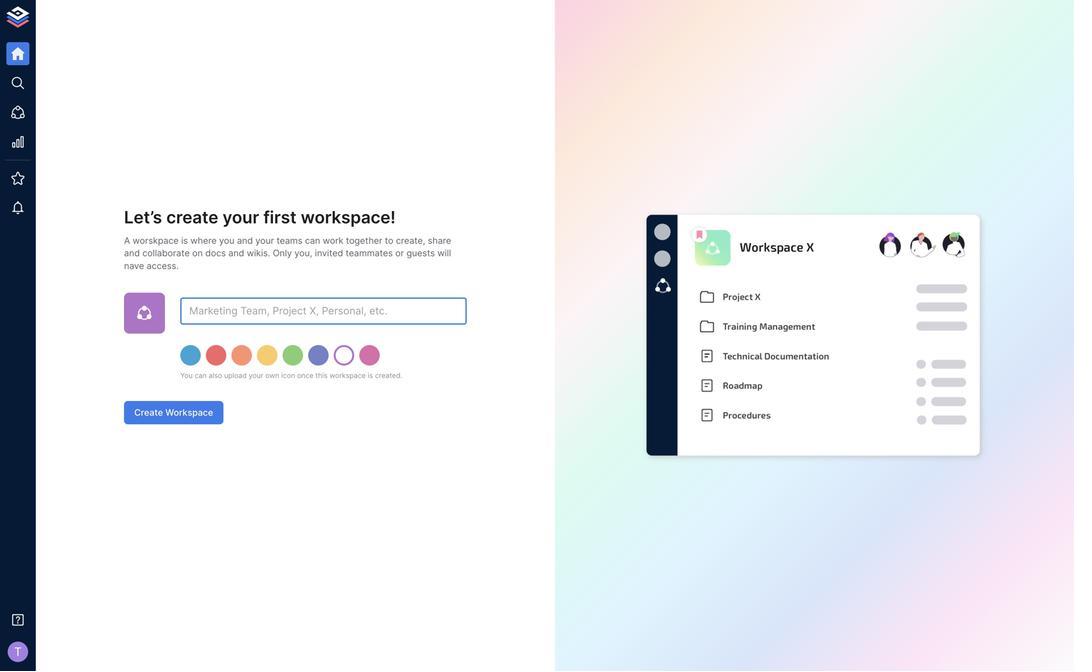 Task type: locate. For each thing, give the bounding box(es) containing it.
nave
[[124, 261, 144, 271]]

can right you
[[195, 372, 207, 380]]

is
[[181, 236, 188, 246], [368, 372, 373, 380]]

a worskpace is where you and your teams can work together to create, share and collaborate on docs and wikis. only you, invited teammates or guests will nave access.
[[124, 236, 452, 271]]

guests
[[407, 248, 435, 259]]

a
[[124, 236, 130, 246]]

is left created.
[[368, 372, 373, 380]]

together
[[346, 236, 383, 246]]

workspace
[[330, 372, 366, 380]]

can
[[305, 236, 321, 246], [195, 372, 207, 380]]

t button
[[4, 638, 32, 667]]

to
[[385, 236, 394, 246]]

1 vertical spatial is
[[368, 372, 373, 380]]

is left where
[[181, 236, 188, 246]]

0 horizontal spatial is
[[181, 236, 188, 246]]

your up you
[[223, 207, 259, 228]]

you can also upload your own icon once this workspace is created.
[[180, 372, 403, 380]]

1 horizontal spatial can
[[305, 236, 321, 246]]

1 vertical spatial your
[[256, 236, 274, 246]]

you
[[219, 236, 235, 246]]

create workspace button
[[124, 401, 224, 425]]

0 vertical spatial can
[[305, 236, 321, 246]]

work
[[323, 236, 344, 246]]

Marketing Team, Project X, Personal, etc. text field
[[180, 298, 467, 325]]

your
[[223, 207, 259, 228], [256, 236, 274, 246], [249, 372, 264, 380]]

icon
[[281, 372, 295, 380]]

create
[[134, 407, 163, 418]]

upload
[[224, 372, 247, 380]]

0 vertical spatial is
[[181, 236, 188, 246]]

can up you,
[[305, 236, 321, 246]]

docs
[[205, 248, 226, 259]]

own
[[266, 372, 279, 380]]

create workspace
[[134, 407, 213, 418]]

and up nave
[[124, 248, 140, 259]]

teams
[[277, 236, 303, 246]]

you,
[[295, 248, 313, 259]]

your left own
[[249, 372, 264, 380]]

and
[[237, 236, 253, 246], [124, 248, 140, 259], [229, 248, 244, 259]]

you
[[180, 372, 193, 380]]

create,
[[396, 236, 426, 246]]

can inside a worskpace is where you and your teams can work together to create, share and collaborate on docs and wikis. only you, invited teammates or guests will nave access.
[[305, 236, 321, 246]]

and down you
[[229, 248, 244, 259]]

share
[[428, 236, 452, 246]]

0 horizontal spatial can
[[195, 372, 207, 380]]

your up the wikis.
[[256, 236, 274, 246]]

0 vertical spatial your
[[223, 207, 259, 228]]

1 vertical spatial can
[[195, 372, 207, 380]]



Task type: describe. For each thing, give the bounding box(es) containing it.
where
[[191, 236, 217, 246]]

invited
[[315, 248, 343, 259]]

wikis.
[[247, 248, 270, 259]]

workspace!
[[301, 207, 396, 228]]

let's
[[124, 207, 162, 228]]

teammates
[[346, 248, 393, 259]]

this
[[316, 372, 328, 380]]

workspace
[[165, 407, 213, 418]]

and right you
[[237, 236, 253, 246]]

on
[[192, 248, 203, 259]]

t
[[14, 645, 22, 659]]

1 horizontal spatial is
[[368, 372, 373, 380]]

or
[[396, 248, 404, 259]]

2 vertical spatial your
[[249, 372, 264, 380]]

also
[[209, 372, 222, 380]]

only
[[273, 248, 292, 259]]

create
[[166, 207, 219, 228]]

worskpace
[[133, 236, 179, 246]]

your inside a worskpace is where you and your teams can work together to create, share and collaborate on docs and wikis. only you, invited teammates or guests will nave access.
[[256, 236, 274, 246]]

once
[[297, 372, 314, 380]]

is inside a worskpace is where you and your teams can work together to create, share and collaborate on docs and wikis. only you, invited teammates or guests will nave access.
[[181, 236, 188, 246]]

let's create your first workspace!
[[124, 207, 396, 228]]

first
[[264, 207, 297, 228]]

access.
[[147, 261, 179, 271]]

collaborate
[[142, 248, 190, 259]]

created.
[[375, 372, 403, 380]]

will
[[438, 248, 451, 259]]



Task type: vqa. For each thing, say whether or not it's contained in the screenshot.
the middle [Date]
no



